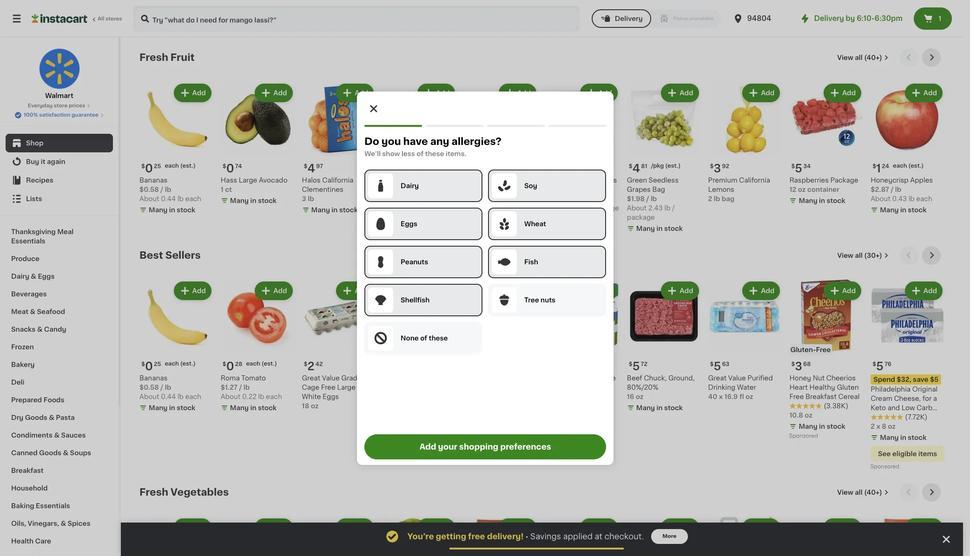 Task type: vqa. For each thing, say whether or not it's contained in the screenshot.
Pack
no



Task type: describe. For each thing, give the bounding box(es) containing it.
snacks & candy link
[[6, 321, 113, 339]]

produce link
[[6, 250, 113, 268]]

great value purified drinking water 40 x 16.9 fl oz
[[708, 375, 773, 400]]

meat & seafood link
[[6, 303, 113, 321]]

tree nuts
[[524, 297, 555, 303]]

1 button
[[914, 7, 952, 30]]

0 horizontal spatial breakfast
[[11, 468, 44, 474]]

0 for $ 0 25 each (est.)
[[145, 163, 153, 174]]

cheerios
[[827, 375, 856, 382]]

0 for $ 0 25
[[145, 361, 153, 372]]

none
[[401, 335, 419, 342]]

3 for $ 3 68
[[795, 361, 803, 372]]

94804 button
[[733, 6, 788, 32]]

foods
[[44, 397, 64, 404]]

snacks & candy
[[11, 326, 66, 333]]

each (est.) for $ 0 28
[[246, 361, 277, 367]]

lemons
[[708, 186, 735, 193]]

free inside great value grade aa cage free large white eggs 18 oz
[[321, 384, 336, 391]]

delivery!
[[487, 533, 524, 541]]

1 vertical spatial x
[[877, 423, 881, 430]]

$ 4 81 /pkg (est.)
[[629, 163, 681, 174]]

/ down $ 0 25 each (est.)
[[161, 186, 163, 193]]

25 for $ 0 25 each (est.)
[[154, 164, 161, 169]]

$ 5 76
[[873, 361, 892, 372]]

condiments & sauces link
[[6, 427, 113, 445]]

$ for $ 5 76
[[873, 362, 877, 367]]

see eligible items button for philadelphia original cream cheese, for a keto and low carb lifestyle
[[871, 446, 945, 462]]

goods for dry
[[25, 415, 47, 421]]

94804
[[747, 15, 772, 22]]

premium california lemons 2 lb bag
[[708, 177, 770, 202]]

harvest
[[560, 177, 586, 184]]

all
[[98, 16, 104, 21]]

5 for $ 5 34
[[795, 163, 803, 174]]

lime
[[465, 177, 481, 184]]

view for 5
[[838, 252, 854, 259]]

ground,
[[669, 375, 695, 382]]

many in stock button
[[465, 280, 538, 435]]

about inside sun harvest seedless red grapes $2.18 / lb about 2.4 lb / package
[[546, 205, 566, 211]]

package inside green seedless grapes bag $1.98 / lb about 2.43 lb / package
[[627, 214, 655, 221]]

deli link
[[6, 374, 113, 392]]

1 vertical spatial of
[[420, 335, 427, 342]]

see eligible items button for many in stock
[[465, 437, 538, 453]]

many down $ 0 25
[[149, 405, 168, 411]]

$ for $ 0 28
[[223, 362, 226, 367]]

beverages link
[[6, 285, 113, 303]]

(est.) for $ 0 28
[[262, 361, 277, 367]]

health care
[[11, 538, 51, 545]]

we'll
[[364, 150, 381, 157]]

less
[[401, 150, 415, 157]]

each (est.) for $ 0 25
[[165, 361, 196, 367]]

$5.23 per package (estimated) element
[[546, 159, 620, 176]]

many down '80%/20%'
[[636, 405, 655, 411]]

sellers
[[165, 251, 201, 260]]

for
[[923, 396, 932, 402]]

clementines
[[302, 186, 344, 193]]

1 vertical spatial these
[[429, 335, 448, 342]]

by
[[846, 15, 855, 22]]

instacart logo image
[[32, 13, 87, 24]]

dry goods & pasta link
[[6, 409, 113, 427]]

honey
[[790, 375, 811, 382]]

2 left "8"
[[871, 423, 875, 430]]

/ down $ 0 25
[[161, 384, 163, 391]]

treatment tracker modal dialog
[[121, 523, 963, 557]]

goods for canned
[[39, 450, 61, 457]]

show
[[382, 150, 400, 157]]

0 for $ 0 28
[[226, 361, 234, 372]]

$ for $ 5 63
[[710, 362, 714, 367]]

tree
[[524, 297, 539, 303]]

2 inside 2 strawberries 16 oz container
[[389, 163, 396, 174]]

bounty
[[546, 375, 570, 382]]

$22.18 element
[[546, 357, 620, 374]]

5 for $ 5 63
[[714, 361, 721, 372]]

fish
[[524, 259, 538, 265]]

each inside roma tomato $1.27 / lb about 0.22 lb each
[[266, 394, 282, 400]]

25 for $ 0 25
[[154, 362, 161, 367]]

3 all from the top
[[855, 489, 863, 496]]

view for 1
[[838, 54, 854, 61]]

these inside do you have any allergies? we'll show less of these items.
[[425, 150, 444, 157]]

33
[[479, 164, 486, 169]]

(40+) for fresh fruit
[[864, 54, 883, 61]]

fresh for fresh vegetables
[[139, 488, 168, 497]]

gluten-
[[791, 347, 816, 353]]

$ for $ 0 74
[[223, 164, 226, 169]]

& left soups
[[63, 450, 68, 457]]

bakery link
[[6, 356, 113, 374]]

large inside hass large avocado 1 ct
[[239, 177, 257, 184]]

$0.58 for 4
[[139, 186, 159, 193]]

halos
[[302, 177, 321, 184]]

dairy for dairy
[[401, 183, 419, 189]]

$1.27
[[221, 384, 238, 391]]

save
[[913, 376, 929, 383]]

great for 5
[[708, 375, 727, 382]]

many down "10.8 oz"
[[799, 423, 818, 430]]

$ 0 25
[[141, 361, 161, 372]]

$0.25 each (estimated) element for 2
[[139, 357, 213, 374]]

sun harvest seedless red grapes $2.18 / lb about 2.4 lb / package
[[546, 177, 619, 211]]

free inside honey nut cheerios heart healthy gluten free breakfast cereal
[[790, 394, 804, 400]]

chuck,
[[644, 375, 667, 382]]

16 inside 2 strawberries 16 oz container
[[383, 186, 391, 193]]

see eligible items for philadelphia original cream cheese, for a keto and low carb lifestyle
[[878, 451, 938, 457]]

oz inside 'raspberries package 12 oz container'
[[798, 186, 806, 193]]

76
[[885, 362, 892, 367]]

sponsored badge image for many in stock
[[465, 455, 493, 461]]

/ right $1.98
[[647, 196, 649, 202]]

3 view from the top
[[838, 489, 854, 496]]

delivery by 6:10-6:30pm
[[814, 15, 903, 22]]

about down $ 0 25
[[139, 394, 159, 400]]

1 inside $1.24 each (estimated) element
[[877, 163, 881, 174]]

oz right "8"
[[888, 423, 896, 430]]

bananas for 2
[[139, 375, 168, 382]]

$ for $ 0 25
[[141, 362, 145, 367]]

baking essentials
[[11, 503, 70, 510]]

many down 0.22
[[230, 405, 249, 411]]

great value grade aa cage free large white eggs 18 oz
[[302, 375, 372, 409]]

all stores
[[98, 16, 122, 21]]

5 for $ 5 76
[[877, 361, 884, 372]]

drinking
[[708, 384, 736, 391]]

container
[[808, 186, 840, 193]]

household
[[11, 485, 48, 492]]

lifestyle
[[871, 414, 899, 421]]

each (est.) for $ 1 24
[[893, 163, 924, 169]]

add your shopping preferences element
[[357, 91, 614, 465]]

0 for $ 0 74
[[226, 163, 234, 174]]

dairy for dairy & eggs
[[11, 273, 29, 280]]

$ for $ 5 34
[[792, 164, 795, 169]]

bananas for 4
[[139, 177, 168, 184]]

about inside roma tomato $1.27 / lb about 0.22 lb each
[[221, 394, 241, 400]]

many down $ 0 25 each (est.)
[[149, 207, 168, 213]]

2 up cage on the left
[[308, 361, 315, 372]]

you
[[381, 136, 401, 146]]

bananas $0.58 / lb about 0.44 lb each for 4
[[139, 177, 201, 202]]

walmart
[[45, 93, 73, 99]]

delivery for delivery
[[615, 15, 643, 22]]

meat & seafood
[[11, 309, 65, 315]]

best
[[139, 251, 163, 260]]

original
[[913, 386, 938, 393]]

delivery for delivery by 6:10-6:30pm
[[814, 15, 844, 22]]

buy it again link
[[6, 153, 113, 171]]

value for 2
[[322, 375, 340, 382]]

buy it again
[[26, 159, 65, 165]]

delivery by 6:10-6:30pm link
[[800, 13, 903, 24]]

seedless inside sun harvest seedless red grapes $2.18 / lb about 2.4 lb / package
[[587, 177, 617, 184]]

2 strawberries 16 oz container
[[383, 163, 435, 193]]

dairy & eggs link
[[6, 268, 113, 285]]

$ for $ 1 24
[[873, 164, 877, 169]]

1 inside 1 button
[[939, 15, 942, 22]]

about inside green seedless grapes bag $1.98 / lb about 2.43 lb / package
[[627, 205, 647, 211]]

oz inside the 'beef chuck, ground, 80%/20% 16 oz'
[[636, 394, 644, 400]]

(40+) for fresh vegetables
[[864, 489, 883, 496]]

40
[[708, 394, 718, 400]]

oils, vinegars, & spices
[[11, 521, 90, 527]]

x inside great value purified drinking water 40 x 16.9 fl oz
[[719, 394, 723, 400]]

28
[[235, 362, 242, 367]]

& left spices
[[61, 521, 66, 527]]

sauces
[[61, 432, 86, 439]]

view all (40+) button for fresh fruit
[[834, 48, 893, 67]]

california for premium california lemons 2 lb bag
[[739, 177, 770, 184]]

view all (30+) button
[[834, 246, 893, 265]]

lime 42 1 each
[[465, 177, 491, 193]]

$0.28 each (estimated) element
[[221, 357, 295, 374]]

2 item carousel region from the top
[[139, 246, 945, 476]]

raspberries
[[790, 177, 829, 184]]

many in stock inside button
[[474, 425, 521, 432]]

prepared foods link
[[6, 392, 113, 409]]

many down clementines
[[311, 207, 330, 213]]

$32,
[[897, 376, 912, 383]]

bounty select-a-size paper towels button
[[546, 280, 620, 424]]

oils, vinegars, & spices link
[[6, 515, 113, 533]]

/ inside roma tomato $1.27 / lb about 0.22 lb each
[[239, 384, 242, 391]]

guarantee
[[72, 113, 99, 118]]

$ for $ 4 97
[[304, 164, 308, 169]]

fresh for fresh fruit
[[139, 53, 168, 62]]

large inside great value grade aa cage free large white eggs 18 oz
[[337, 384, 356, 391]]

(est.) inside $ 0 25 each (est.)
[[180, 163, 196, 169]]

all stores link
[[32, 6, 123, 32]]

keto
[[871, 405, 886, 411]]

$4.81 per package (estimated) element
[[627, 159, 701, 176]]

dry
[[11, 415, 23, 421]]

(est.) inside $ 4 81 /pkg (est.)
[[665, 163, 681, 169]]

about inside honeycrisp apples $2.87 / lb about 0.43 lb each
[[871, 196, 891, 202]]

service type group
[[592, 9, 721, 28]]

oz right 10.8
[[805, 412, 813, 419]]

eggs inside add your shopping preferences element
[[401, 221, 417, 227]]

view all (40+) button for fresh vegetables
[[834, 483, 893, 502]]

shellfish
[[401, 297, 430, 303]]

16.9
[[725, 394, 738, 400]]

1 inside hass large avocado 1 ct
[[221, 186, 224, 193]]

more
[[663, 534, 677, 539]]



Task type: locate. For each thing, give the bounding box(es) containing it.
california
[[322, 177, 354, 184], [739, 177, 770, 184]]

great inside great value grade aa cage free large white eggs 18 oz
[[302, 375, 320, 382]]

1 all from the top
[[855, 54, 863, 61]]

free down heart
[[790, 394, 804, 400]]

1 vertical spatial items
[[919, 451, 938, 457]]

add
[[192, 90, 206, 96], [274, 90, 287, 96], [355, 90, 368, 96], [436, 90, 450, 96], [517, 90, 531, 96], [599, 90, 612, 96], [680, 90, 694, 96], [761, 90, 775, 96], [843, 90, 856, 96], [924, 90, 937, 96], [192, 288, 206, 294], [274, 288, 287, 294], [355, 288, 368, 294], [517, 288, 531, 294], [599, 288, 612, 294], [680, 288, 694, 294], [761, 288, 775, 294], [843, 288, 856, 294], [924, 288, 937, 294], [419, 443, 436, 451], [192, 525, 206, 531], [274, 525, 287, 531], [355, 525, 368, 531], [436, 525, 450, 531], [517, 525, 531, 531], [599, 525, 612, 531], [680, 525, 694, 531], [761, 525, 775, 531], [843, 525, 856, 531], [924, 525, 937, 531]]

0 horizontal spatial see
[[472, 442, 485, 448]]

1 horizontal spatial eligible
[[893, 451, 917, 457]]

1 vertical spatial sponsored badge image
[[465, 455, 493, 461]]

97
[[316, 164, 323, 169]]

1 vertical spatial bananas
[[139, 375, 168, 382]]

baking essentials link
[[6, 498, 113, 515]]

2 4 from the left
[[633, 163, 640, 174]]

/ right $1.27
[[239, 384, 242, 391]]

1 $0.25 each (estimated) element from the top
[[139, 159, 213, 176]]

2 horizontal spatial free
[[816, 347, 831, 353]]

great for 2
[[302, 375, 320, 382]]

0 horizontal spatial 16
[[383, 186, 391, 193]]

0 vertical spatial of
[[416, 150, 423, 157]]

1 vertical spatial 42
[[316, 362, 323, 367]]

1 horizontal spatial california
[[739, 177, 770, 184]]

1 4 from the left
[[308, 163, 315, 174]]

1 vertical spatial (40+)
[[864, 489, 883, 496]]

0 vertical spatial 3
[[714, 163, 721, 174]]

x left "8"
[[877, 423, 881, 430]]

grade
[[341, 375, 362, 382]]

items for many in stock
[[512, 442, 531, 448]]

1 vertical spatial 16
[[627, 394, 634, 400]]

sponsored badge image down "8"
[[871, 465, 899, 470]]

gluten-free
[[791, 347, 831, 353]]

2 bananas from the top
[[139, 375, 168, 382]]

0 vertical spatial view all (40+) button
[[834, 48, 893, 67]]

sponsored badge image for philadelphia original cream cheese, for a keto and low carb lifestyle
[[871, 465, 899, 470]]

1 horizontal spatial sponsored badge image
[[790, 434, 818, 439]]

2 25 from the top
[[154, 362, 161, 367]]

essentials up oils, vinegars, & spices
[[36, 503, 70, 510]]

72
[[641, 362, 648, 367]]

add your shopping preferences
[[419, 443, 551, 451]]

$ for $ 0 25 each (est.)
[[141, 164, 145, 169]]

0.43
[[892, 196, 907, 202]]

shop
[[26, 140, 43, 146]]

lb inside halos california clementines 3 lb
[[308, 196, 314, 202]]

1 vertical spatial see
[[878, 451, 891, 457]]

2 0.44 from the top
[[161, 394, 176, 400]]

0 horizontal spatial eligible
[[486, 442, 511, 448]]

stores
[[106, 16, 122, 21]]

2 bananas $0.58 / lb about 0.44 lb each from the top
[[139, 375, 201, 400]]

each inside lime 42 1 each
[[469, 186, 485, 193]]

1 $0.58 from the top
[[139, 186, 159, 193]]

$0.25 each (estimated) element for 4
[[139, 159, 213, 176]]

3 inside halos california clementines 3 lb
[[302, 196, 306, 202]]

2 $0.25 each (estimated) element from the top
[[139, 357, 213, 374]]

about down $2.87
[[871, 196, 891, 202]]

item carousel region containing fresh vegetables
[[139, 483, 945, 557]]

meat
[[11, 309, 28, 315]]

42 inside $ 2 42
[[316, 362, 323, 367]]

2 down lemons on the right top of the page
[[708, 196, 713, 202]]

see down "8"
[[878, 451, 891, 457]]

california right premium
[[739, 177, 770, 184]]

(est.) left $ 0 74
[[180, 163, 196, 169]]

fresh left 'fruit'
[[139, 53, 168, 62]]

bananas $0.58 / lb about 0.44 lb each for 2
[[139, 375, 201, 400]]

grapes inside green seedless grapes bag $1.98 / lb about 2.43 lb / package
[[627, 186, 651, 193]]

lb inside premium california lemons 2 lb bag
[[714, 196, 720, 202]]

oz right '18'
[[311, 403, 319, 409]]

0 horizontal spatial x
[[719, 394, 723, 400]]

baking
[[11, 503, 34, 510]]

1 vertical spatial view all (40+) button
[[834, 483, 893, 502]]

seedless up bag
[[649, 177, 679, 184]]

& left pasta
[[49, 415, 54, 421]]

these right none
[[429, 335, 448, 342]]

1 view from the top
[[838, 54, 854, 61]]

$ 5 72
[[629, 361, 648, 372]]

4 left '97'
[[308, 163, 315, 174]]

free up nut
[[816, 347, 831, 353]]

about down $1.27
[[221, 394, 241, 400]]

$ inside $ 0 28
[[223, 362, 226, 367]]

2 horizontal spatial 3
[[795, 361, 803, 372]]

$ inside $ 3 68
[[792, 362, 795, 367]]

0 horizontal spatial package
[[591, 205, 619, 211]]

1 horizontal spatial 3
[[714, 163, 721, 174]]

view inside popup button
[[838, 252, 854, 259]]

many inside button
[[474, 425, 493, 432]]

store
[[54, 103, 68, 108]]

1 vertical spatial eligible
[[893, 451, 917, 457]]

package
[[831, 177, 859, 184]]

3 left 68
[[795, 361, 803, 372]]

42 right the lime
[[482, 177, 491, 184]]

select-
[[571, 375, 595, 382]]

(est.) inside $0.28 each (estimated) element
[[262, 361, 277, 367]]

nuts
[[541, 297, 555, 303]]

1 horizontal spatial breakfast
[[806, 394, 837, 400]]

frozen link
[[6, 339, 113, 356]]

essentials inside thanksgiving meal essentials
[[11, 238, 45, 245]]

16 down strawberries on the top of page
[[383, 186, 391, 193]]

$ inside $ 4 81 /pkg (est.)
[[629, 164, 633, 169]]

$ inside $ 5 72
[[629, 362, 633, 367]]

value for 5
[[728, 375, 746, 382]]

walmart logo image
[[39, 48, 80, 89]]

aa
[[363, 375, 372, 382]]

1 vertical spatial $0.58
[[139, 384, 159, 391]]

42 up cage on the left
[[316, 362, 323, 367]]

0 horizontal spatial see eligible items
[[472, 442, 531, 448]]

5 for $ 5 72
[[633, 361, 640, 372]]

of inside do you have any allergies? we'll show less of these items.
[[416, 150, 423, 157]]

2 horizontal spatial sponsored badge image
[[871, 465, 899, 470]]

0 vertical spatial sponsored badge image
[[790, 434, 818, 439]]

2 great from the left
[[708, 375, 727, 382]]

/ inside honeycrisp apples $2.87 / lb about 0.43 lb each
[[891, 186, 894, 193]]

california inside premium california lemons 2 lb bag
[[739, 177, 770, 184]]

$ inside $ 0 25 each (est.)
[[141, 164, 145, 169]]

0 horizontal spatial eggs
[[38, 273, 55, 280]]

see eligible items for many in stock
[[472, 442, 531, 448]]

soups
[[70, 450, 91, 457]]

oz down strawberries on the top of page
[[392, 186, 400, 193]]

16 down '80%/20%'
[[627, 394, 634, 400]]

green
[[627, 177, 647, 184]]

16 inside the 'beef chuck, ground, 80%/20% 16 oz'
[[627, 394, 634, 400]]

eggs down container
[[401, 221, 417, 227]]

many down ct
[[230, 198, 249, 204]]

all for 1
[[855, 54, 863, 61]]

x right 40
[[719, 394, 723, 400]]

1 vertical spatial 0.44
[[161, 394, 176, 400]]

2 value from the left
[[728, 375, 746, 382]]

delivery inside button
[[615, 15, 643, 22]]

bananas $0.58 / lb about 0.44 lb each down $ 0 25 each (est.)
[[139, 177, 201, 202]]

& up beverages
[[31, 273, 36, 280]]

1 horizontal spatial eggs
[[323, 394, 339, 400]]

many up add your shopping preferences
[[474, 425, 493, 432]]

satisfaction
[[39, 113, 70, 118]]

1 vertical spatial bananas $0.58 / lb about 0.44 lb each
[[139, 375, 201, 400]]

$ 4 97
[[304, 163, 323, 174]]

0 vertical spatial 0.44
[[161, 196, 176, 202]]

0 horizontal spatial 42
[[316, 362, 323, 367]]

delivery
[[814, 15, 844, 22], [615, 15, 643, 22]]

4
[[308, 163, 315, 174], [633, 163, 640, 174]]

great inside great value purified drinking water 40 x 16.9 fl oz
[[708, 375, 727, 382]]

1 vertical spatial view
[[838, 252, 854, 259]]

$ inside $ 2 42
[[304, 362, 308, 367]]

value inside great value purified drinking water 40 x 16.9 fl oz
[[728, 375, 746, 382]]

5 left 76
[[877, 361, 884, 372]]

free right cage on the left
[[321, 384, 336, 391]]

breakfast inside honey nut cheerios heart healthy gluten free breakfast cereal
[[806, 394, 837, 400]]

25
[[154, 164, 161, 169], [154, 362, 161, 367]]

of right less
[[416, 150, 423, 157]]

halos california clementines 3 lb
[[302, 177, 354, 202]]

philadelphia
[[871, 386, 911, 393]]

each inside $ 0 25 each (est.)
[[165, 163, 179, 169]]

$ for $ 4 81 /pkg (est.)
[[629, 164, 633, 169]]

sun
[[546, 177, 558, 184]]

0 vertical spatial breakfast
[[806, 394, 837, 400]]

1 item carousel region from the top
[[139, 48, 945, 239]]

2 vertical spatial 3
[[795, 361, 803, 372]]

thanksgiving meal essentials link
[[6, 223, 113, 250]]

1 bananas $0.58 / lb about 0.44 lb each from the top
[[139, 177, 201, 202]]

low
[[902, 405, 915, 411]]

see for philadelphia original cream cheese, for a keto and low carb lifestyle
[[878, 451, 891, 457]]

$ 0 25 each (est.)
[[141, 163, 196, 174]]

1 vertical spatial free
[[321, 384, 336, 391]]

spend $32, save $5
[[874, 376, 939, 383]]

/ up 2.4 on the right top of page
[[565, 196, 567, 202]]

item carousel region
[[139, 48, 945, 239], [139, 246, 945, 476], [139, 483, 945, 557]]

$ inside $ 1 24
[[873, 164, 877, 169]]

0 vertical spatial item carousel region
[[139, 48, 945, 239]]

0 vertical spatial see
[[472, 442, 485, 448]]

2 vertical spatial eggs
[[323, 394, 339, 400]]

view all (40+) button
[[834, 48, 893, 67], [834, 483, 893, 502]]

large down the "grade"
[[337, 384, 356, 391]]

all inside popup button
[[855, 252, 863, 259]]

0 horizontal spatial value
[[322, 375, 340, 382]]

1 vertical spatial item carousel region
[[139, 246, 945, 476]]

1 grapes from the left
[[561, 186, 585, 193]]

1 vertical spatial dairy
[[11, 273, 29, 280]]

2 view all (40+) button from the top
[[834, 483, 893, 502]]

items for philadelphia original cream cheese, for a keto and low carb lifestyle
[[919, 451, 938, 457]]

each (est.) inside $0.25 each (estimated) element
[[165, 361, 196, 367]]

1 horizontal spatial items
[[919, 451, 938, 457]]

about down $ 0 25 each (est.)
[[139, 196, 159, 202]]

(est.) for $ 0 25
[[180, 361, 196, 367]]

1 horizontal spatial see
[[878, 451, 891, 457]]

many down container at the right top of page
[[799, 198, 818, 204]]

$ inside "$ 4 97"
[[304, 164, 308, 169]]

apples
[[911, 177, 933, 184]]

grapes inside sun harvest seedless red grapes $2.18 / lb about 2.4 lb / package
[[561, 186, 585, 193]]

1 horizontal spatial each (est.)
[[246, 361, 277, 367]]

package right 2.4 on the right top of page
[[591, 205, 619, 211]]

many in stock inside 'product' group
[[880, 207, 927, 213]]

$0.58 for 2
[[139, 384, 159, 391]]

0 horizontal spatial free
[[321, 384, 336, 391]]

0 horizontal spatial 3
[[302, 196, 306, 202]]

2 fresh from the top
[[139, 488, 168, 497]]

main content
[[121, 37, 963, 557]]

many down 0.43 at top
[[880, 207, 899, 213]]

add inside button
[[419, 443, 436, 451]]

24
[[882, 164, 890, 169]]

dairy & eggs
[[11, 273, 55, 280]]

eligible for philadelphia original cream cheese, for a keto and low carb lifestyle
[[893, 451, 917, 457]]

1 horizontal spatial 4
[[633, 163, 640, 174]]

•
[[526, 533, 529, 541]]

& left "candy"
[[37, 326, 42, 333]]

these down any
[[425, 150, 444, 157]]

1 fresh from the top
[[139, 53, 168, 62]]

1 vertical spatial fresh
[[139, 488, 168, 497]]

0 horizontal spatial delivery
[[615, 15, 643, 22]]

package
[[591, 205, 619, 211], [627, 214, 655, 221]]

breakfast down healthy at the right bottom of page
[[806, 394, 837, 400]]

value up water
[[728, 375, 746, 382]]

1 horizontal spatial package
[[627, 214, 655, 221]]

prices
[[69, 103, 85, 108]]

2 all from the top
[[855, 252, 863, 259]]

1 horizontal spatial great
[[708, 375, 727, 382]]

each inside honeycrisp apples $2.87 / lb about 0.43 lb each
[[917, 196, 933, 202]]

each (est.) up tomato
[[246, 361, 277, 367]]

2 vertical spatial view
[[838, 489, 854, 496]]

raspberries package 12 oz container
[[790, 177, 859, 193]]

$ inside $ 5 34
[[792, 164, 795, 169]]

1 horizontal spatial free
[[790, 394, 804, 400]]

$ for $ 3 92
[[710, 164, 714, 169]]

about down $1.98
[[627, 205, 647, 211]]

42 inside lime 42 1 each
[[482, 177, 491, 184]]

sponsored badge image
[[790, 434, 818, 439], [465, 455, 493, 461], [871, 465, 899, 470]]

california for halos california clementines 3 lb
[[322, 177, 354, 184]]

1 horizontal spatial 42
[[482, 177, 491, 184]]

in inside many in stock button
[[494, 425, 500, 432]]

$ inside $ 3 92
[[710, 164, 714, 169]]

& right meat
[[30, 309, 35, 315]]

$0.58 down $ 0 25
[[139, 384, 159, 391]]

items right shopping
[[512, 442, 531, 448]]

0.44 down $ 0 25
[[161, 394, 176, 400]]

eggs inside great value grade aa cage free large white eggs 18 oz
[[323, 394, 339, 400]]

1 california from the left
[[322, 177, 354, 184]]

$ inside $ 0 74
[[223, 164, 226, 169]]

items.
[[446, 150, 466, 157]]

2 grapes from the left
[[627, 186, 651, 193]]

5 left 72
[[633, 361, 640, 372]]

4 left 81
[[633, 163, 640, 174]]

premium
[[708, 177, 738, 184]]

all for 5
[[855, 252, 863, 259]]

0 vertical spatial 25
[[154, 164, 161, 169]]

product group
[[139, 82, 213, 217], [221, 82, 295, 207], [302, 82, 376, 217], [383, 82, 457, 194], [465, 82, 538, 207], [546, 82, 620, 226], [627, 82, 701, 235], [708, 82, 782, 204], [790, 82, 864, 207], [871, 82, 945, 217], [139, 280, 213, 415], [221, 280, 295, 415], [302, 280, 376, 411], [383, 280, 457, 423], [465, 280, 538, 463], [546, 280, 620, 424], [627, 280, 701, 415], [708, 280, 782, 402], [790, 280, 864, 442], [871, 280, 945, 472], [139, 517, 213, 557], [221, 517, 295, 557], [302, 517, 376, 557], [383, 517, 457, 557], [465, 517, 538, 557], [546, 517, 620, 557], [627, 517, 701, 557], [708, 517, 782, 557], [790, 517, 864, 557], [871, 517, 945, 557]]

dairy inside add your shopping preferences element
[[401, 183, 419, 189]]

0 vertical spatial goods
[[25, 415, 47, 421]]

product group containing 1
[[871, 82, 945, 217]]

bag
[[653, 186, 665, 193]]

2 view all (40+) from the top
[[838, 489, 883, 496]]

eggs down the produce link
[[38, 273, 55, 280]]

breakfast link
[[6, 462, 113, 480]]

each (est.) up 'apples'
[[893, 163, 924, 169]]

recipes link
[[6, 171, 113, 190]]

2 (40+) from the top
[[864, 489, 883, 496]]

savings
[[530, 533, 561, 541]]

1 vertical spatial eggs
[[38, 273, 55, 280]]

0 vertical spatial (40+)
[[864, 54, 883, 61]]

$ inside "$ 5 63"
[[710, 362, 714, 367]]

1 bananas from the top
[[139, 177, 168, 184]]

lists
[[26, 196, 42, 202]]

0.44
[[161, 196, 176, 202], [161, 394, 176, 400]]

applied
[[563, 533, 593, 541]]

3 for $ 3 92
[[714, 163, 721, 174]]

0 horizontal spatial great
[[302, 375, 320, 382]]

1 horizontal spatial value
[[728, 375, 746, 382]]

california up clementines
[[322, 177, 354, 184]]

$ for $ 3 68
[[792, 362, 795, 367]]

0 horizontal spatial each (est.)
[[165, 361, 196, 367]]

wheat
[[524, 221, 546, 227]]

0 horizontal spatial items
[[512, 442, 531, 448]]

add your shopping preferences button
[[364, 435, 606, 460]]

value inside great value grade aa cage free large white eggs 18 oz
[[322, 375, 340, 382]]

0 vertical spatial eligible
[[486, 442, 511, 448]]

$ 3 68
[[792, 361, 811, 372]]

1 vertical spatial package
[[627, 214, 655, 221]]

avocado
[[259, 177, 288, 184]]

many down lime 42 1 each
[[474, 198, 493, 204]]

$0.25 each (estimated) element
[[139, 159, 213, 176], [139, 357, 213, 374]]

16
[[383, 186, 391, 193], [627, 394, 634, 400]]

1 (40+) from the top
[[864, 54, 883, 61]]

$ inside $ 5 76
[[873, 362, 877, 367]]

/ right 2.4 on the right top of page
[[587, 205, 590, 211]]

3 left 92
[[714, 163, 721, 174]]

2 down show
[[389, 163, 396, 174]]

see right the your on the bottom left
[[472, 442, 485, 448]]

many down 2.4 on the right top of page
[[555, 216, 574, 223]]

68
[[804, 362, 811, 367]]

1 vertical spatial essentials
[[36, 503, 70, 510]]

1 vertical spatial 25
[[154, 362, 161, 367]]

view all (30+)
[[838, 252, 883, 259]]

2 $0.58 from the top
[[139, 384, 159, 391]]

seedless inside green seedless grapes bag $1.98 / lb about 2.43 lb / package
[[649, 177, 679, 184]]

2 california from the left
[[739, 177, 770, 184]]

many down "8"
[[880, 435, 899, 441]]

bananas $0.58 / lb about 0.44 lb each down $ 0 25
[[139, 375, 201, 400]]

0 vertical spatial large
[[239, 177, 257, 184]]

1 horizontal spatial 16
[[627, 394, 634, 400]]

stock
[[258, 198, 277, 204], [827, 198, 846, 204], [502, 198, 521, 204], [177, 207, 195, 213], [339, 207, 358, 213], [908, 207, 927, 213], [583, 216, 602, 223], [664, 225, 683, 232], [177, 405, 195, 411], [258, 405, 277, 411], [664, 405, 683, 411], [827, 423, 846, 430], [502, 425, 521, 432], [908, 435, 927, 441]]

/ down the honeycrisp on the top right
[[891, 186, 894, 193]]

health
[[11, 538, 33, 545]]

$ for $ 5 72
[[629, 362, 633, 367]]

1 horizontal spatial x
[[877, 423, 881, 430]]

25 inside $ 0 25
[[154, 362, 161, 367]]

package down 2.43
[[627, 214, 655, 221]]

0 vertical spatial eggs
[[401, 221, 417, 227]]

each (est.) right $ 0 25
[[165, 361, 196, 367]]

(est.) inside $1.24 each (estimated) element
[[909, 163, 924, 169]]

healthy
[[810, 384, 835, 391]]

oz inside great value grade aa cage free large white eggs 18 oz
[[311, 403, 319, 409]]

honeycrisp
[[871, 177, 909, 184]]

5 up sun
[[551, 163, 559, 174]]

1 value from the left
[[322, 375, 340, 382]]

$1.24 each (estimated) element
[[871, 159, 945, 176]]

0 vertical spatial 42
[[482, 177, 491, 184]]

1 view all (40+) from the top
[[838, 54, 883, 61]]

0 horizontal spatial see eligible items button
[[465, 437, 538, 453]]

1 0.44 from the top
[[161, 196, 176, 202]]

each (est.) inside $0.28 each (estimated) element
[[246, 361, 277, 367]]

value left the "grade"
[[322, 375, 340, 382]]

$ inside $ 0 25
[[141, 362, 145, 367]]

0 horizontal spatial sponsored badge image
[[465, 455, 493, 461]]

$ 0 74
[[223, 163, 242, 174]]

grapes
[[561, 186, 585, 193], [627, 186, 651, 193]]

eligible for many in stock
[[486, 442, 511, 448]]

4 for $ 4 81 /pkg (est.)
[[633, 163, 640, 174]]

california inside halos california clementines 3 lb
[[322, 177, 354, 184]]

2 x 8 oz
[[871, 423, 896, 430]]

1 25 from the top
[[154, 164, 161, 169]]

(est.) right $ 0 25
[[180, 361, 196, 367]]

great up cage on the left
[[302, 375, 320, 382]]

spend
[[874, 376, 895, 383]]

canned
[[11, 450, 38, 457]]

1 great from the left
[[302, 375, 320, 382]]

free
[[816, 347, 831, 353], [321, 384, 336, 391], [790, 394, 804, 400]]

red
[[546, 186, 559, 193]]

0 vertical spatial $0.25 each (estimated) element
[[139, 159, 213, 176]]

5 left 63
[[714, 361, 721, 372]]

see for many in stock
[[472, 442, 485, 448]]

1 vertical spatial breakfast
[[11, 468, 44, 474]]

2 inside premium california lemons 2 lb bag
[[708, 196, 713, 202]]

2 vertical spatial all
[[855, 489, 863, 496]]

about down $2.18
[[546, 205, 566, 211]]

/ right 2.43
[[672, 205, 675, 211]]

1 vertical spatial large
[[337, 384, 356, 391]]

6:30pm
[[875, 15, 903, 22]]

these
[[425, 150, 444, 157], [429, 335, 448, 342]]

soy
[[524, 183, 537, 189]]

oz inside great value purified drinking water 40 x 16.9 fl oz
[[746, 394, 754, 400]]

of right none
[[420, 335, 427, 342]]

0.44 for 2
[[161, 394, 176, 400]]

oz right 12
[[798, 186, 806, 193]]

0 vertical spatial package
[[591, 205, 619, 211]]

1 vertical spatial 3
[[302, 196, 306, 202]]

sponsored badge image down shopping
[[465, 455, 493, 461]]

34
[[804, 164, 811, 169]]

1 view all (40+) button from the top
[[834, 48, 893, 67]]

bakery
[[11, 362, 35, 368]]

$ for $ 2 42
[[304, 362, 308, 367]]

5 left the 34
[[795, 163, 803, 174]]

eggs right white
[[323, 394, 339, 400]]

1 horizontal spatial see eligible items button
[[871, 446, 945, 462]]

items down (7.72k)
[[919, 451, 938, 457]]

1 seedless from the left
[[587, 177, 617, 184]]

0 vertical spatial view
[[838, 54, 854, 61]]

many down 2.43
[[636, 225, 655, 232]]

4 for $ 4 97
[[308, 163, 315, 174]]

2 vertical spatial free
[[790, 394, 804, 400]]

(est.) right /pkg at top
[[665, 163, 681, 169]]

great up "drinking"
[[708, 375, 727, 382]]

25 inside $ 0 25 each (est.)
[[154, 164, 161, 169]]

$0.58 down $ 0 25 each (est.)
[[139, 186, 159, 193]]

sponsored badge image down "10.8 oz"
[[790, 434, 818, 439]]

0 vertical spatial free
[[816, 347, 831, 353]]

stock inside button
[[502, 425, 521, 432]]

0 vertical spatial dairy
[[401, 183, 419, 189]]

0 vertical spatial bananas
[[139, 177, 168, 184]]

1 horizontal spatial seedless
[[649, 177, 679, 184]]

1 horizontal spatial grapes
[[627, 186, 651, 193]]

main content containing 0
[[121, 37, 963, 557]]

bananas down $ 0 25
[[139, 375, 168, 382]]

1 inside lime 42 1 each
[[465, 186, 467, 193]]

view all (40+) for vegetables
[[838, 489, 883, 496]]

1 horizontal spatial large
[[337, 384, 356, 391]]

1 vertical spatial see eligible items
[[878, 451, 938, 457]]

each (est.) inside $1.24 each (estimated) element
[[893, 163, 924, 169]]

/
[[161, 186, 163, 193], [891, 186, 894, 193], [565, 196, 567, 202], [647, 196, 649, 202], [587, 205, 590, 211], [672, 205, 675, 211], [161, 384, 163, 391], [239, 384, 242, 391]]

(30+)
[[865, 252, 883, 259]]

roma
[[221, 375, 240, 382]]

view all (40+) for fruit
[[838, 54, 883, 61]]

package inside sun harvest seedless red grapes $2.18 / lb about 2.4 lb / package
[[591, 205, 619, 211]]

& left sauces
[[54, 432, 60, 439]]

0.44 for 4
[[161, 196, 176, 202]]

getting
[[436, 533, 466, 541]]

dairy down "produce"
[[11, 273, 29, 280]]

essentials down thanksgiving
[[11, 238, 45, 245]]

container
[[401, 186, 435, 193]]

1 vertical spatial $0.25 each (estimated) element
[[139, 357, 213, 374]]

$0.58
[[139, 186, 159, 193], [139, 384, 159, 391]]

oz inside 2 strawberries 16 oz container
[[392, 186, 400, 193]]

condiments & sauces
[[11, 432, 86, 439]]

2 view from the top
[[838, 252, 854, 259]]

2 vertical spatial item carousel region
[[139, 483, 945, 557]]

2 seedless from the left
[[649, 177, 679, 184]]

8
[[882, 423, 887, 430]]

(est.) up 'apples'
[[909, 163, 924, 169]]

(est.) for $ 1 24
[[909, 163, 924, 169]]

0 vertical spatial x
[[719, 394, 723, 400]]

2 horizontal spatial eggs
[[401, 221, 417, 227]]

0 horizontal spatial grapes
[[561, 186, 585, 193]]

3 item carousel region from the top
[[139, 483, 945, 557]]

None search field
[[133, 6, 580, 32]]

6:10-
[[857, 15, 875, 22]]

ct
[[225, 186, 232, 193]]

0 vertical spatial fresh
[[139, 53, 168, 62]]

0.44 down $ 0 25 each (est.)
[[161, 196, 176, 202]]

shopping
[[459, 443, 498, 451]]

large down 74
[[239, 177, 257, 184]]



